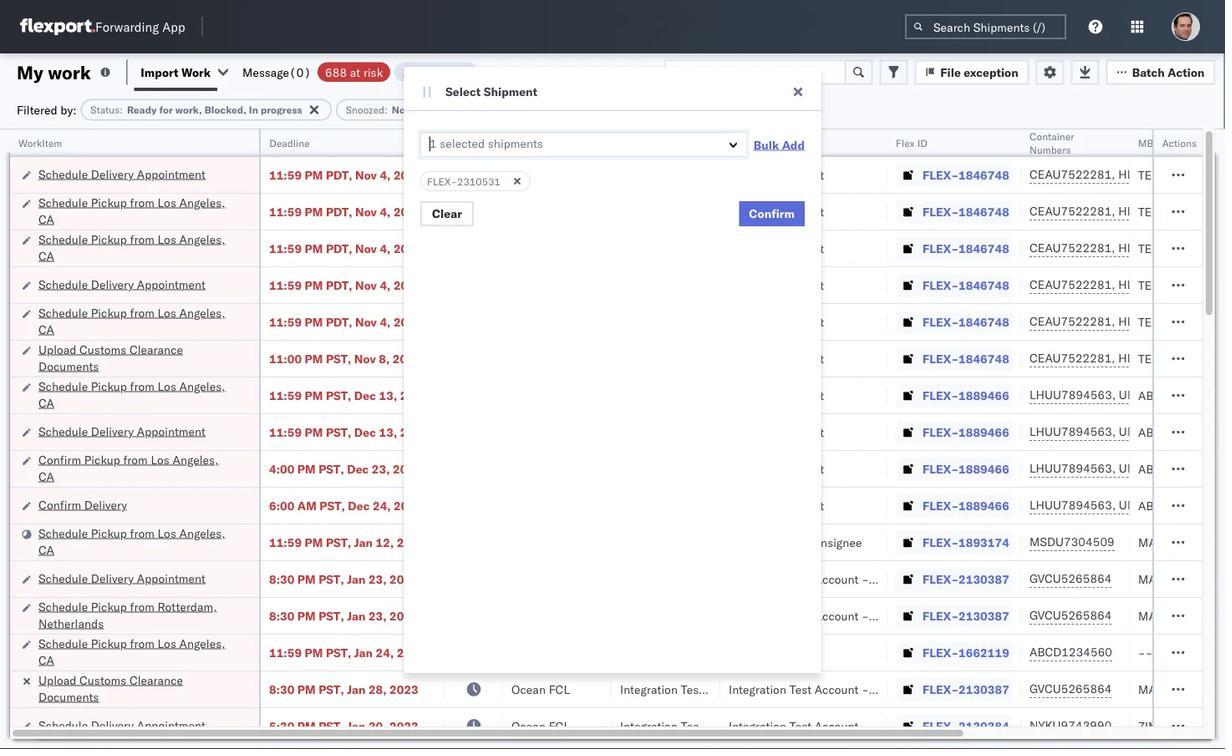 Task type: describe. For each thing, give the bounding box(es) containing it.
4 schedule delivery appointment from the top
[[38, 571, 206, 586]]

4 pdt, from the top
[[326, 278, 352, 293]]

pickup for third schedule pickup from los angeles, ca button from the top of the page
[[91, 306, 127, 320]]

(0)
[[289, 65, 311, 79]]

bulk
[[754, 137, 779, 152]]

4 hlxu6269489, from the top
[[1119, 278, 1204, 292]]

mode
[[512, 137, 537, 149]]

los for third schedule pickup from los angeles, ca button from the top of the page
[[158, 306, 176, 320]]

5 schedule delivery appointment button from the top
[[38, 718, 206, 736]]

3 lhuu7894563, uetu5238478 from the top
[[1030, 461, 1201, 476]]

upload for first upload customs clearance documents link from the bottom of the page
[[38, 673, 76, 688]]

flex- 2310531
[[427, 175, 501, 188]]

2 lhuu7894563, uetu5238478 from the top
[[1030, 425, 1201, 439]]

schedule for 3rd the schedule pickup from los angeles, ca 'link' from the bottom
[[38, 379, 88, 394]]

blocked,
[[204, 104, 246, 116]]

flexport. image
[[20, 18, 95, 35]]

--
[[1139, 646, 1153, 660]]

documents for first upload customs clearance documents link from the top
[[38, 359, 99, 374]]

import
[[141, 65, 179, 79]]

maeu9736123
[[1139, 535, 1223, 550]]

ca for 3rd the schedule pickup from los angeles, ca 'link' from the bottom
[[38, 396, 54, 410]]

3 lagerfeld from the top
[[897, 683, 946, 697]]

hlx for upload customs clearance documents button
[[1207, 351, 1225, 366]]

pickup for 4th schedule pickup from los angeles, ca button from the top of the page
[[91, 379, 127, 394]]

pickup for 5th schedule pickup from los angeles, ca button from the bottom of the page
[[91, 232, 127, 247]]

flex
[[896, 137, 915, 149]]

pst, up the 8:30 pm pst, jan 28, 2023
[[326, 646, 351, 660]]

abcd1234560
[[1030, 645, 1113, 660]]

3 schedule delivery appointment button from the top
[[38, 423, 206, 442]]

4 4, from the top
[[380, 278, 391, 293]]

1 ceau7522281, hlxu6269489, hlx from the top
[[1030, 167, 1225, 182]]

6:00
[[269, 499, 295, 513]]

2 flex-1846748 from the top
[[923, 204, 1010, 219]]

23, for confirm pickup from los angeles, ca
[[372, 462, 390, 476]]

id
[[917, 137, 928, 149]]

bulk add
[[754, 137, 805, 152]]

file
[[941, 65, 961, 79]]

name
[[650, 137, 677, 149]]

forwarding app link
[[20, 18, 185, 35]]

6 schedule pickup from los angeles, ca from the top
[[38, 637, 225, 668]]

by:
[[60, 102, 77, 117]]

4 integration from the top
[[729, 719, 787, 734]]

1
[[430, 136, 437, 151]]

1 1889466 from the top
[[959, 388, 1010, 403]]

mbl/mawb numb
[[1139, 137, 1225, 149]]

container numbers button
[[1021, 126, 1113, 156]]

5 pdt, from the top
[[326, 315, 352, 329]]

documents for first upload customs clearance documents link from the bottom of the page
[[38, 690, 99, 705]]

3 gvcu5265864 from the top
[[1030, 682, 1112, 697]]

1 abcdefg78456 from the top
[[1139, 388, 1225, 403]]

11:59 pm pst, jan 24, 2023
[[269, 646, 426, 660]]

2 uetu5238478 from the top
[[1119, 425, 1201, 439]]

los for first schedule pickup from los angeles, ca button from the top
[[158, 195, 176, 210]]

ocean fcl for 8:30 pm pst, jan 28, 2023
[[512, 683, 570, 697]]

4 lagerfeld from the top
[[897, 719, 946, 734]]

customs for first upload customs clearance documents link from the bottom of the page
[[79, 673, 126, 688]]

batch
[[1132, 65, 1165, 79]]

confirm pickup from los angeles, ca
[[38, 453, 219, 484]]

5 schedule delivery appointment link from the top
[[38, 718, 206, 734]]

11:59 pm pdt, nov 4, 2022 for first schedule pickup from los angeles, ca button from the top
[[269, 204, 423, 219]]

1 horizontal spatial consignee
[[806, 535, 862, 550]]

1 schedule delivery appointment from the top
[[38, 167, 206, 181]]

resize handle column header for container numbers
[[1110, 130, 1130, 750]]

message
[[242, 65, 289, 79]]

1893174
[[959, 535, 1010, 550]]

5 11:59 from the top
[[269, 315, 302, 329]]

2 abcdefg78456 from the top
[[1139, 425, 1225, 440]]

pickup for confirm pickup from los angeles, ca 'button' on the left of page
[[84, 453, 120, 467]]

2 8:30 from the top
[[269, 609, 295, 624]]

1 11:59 pm pst, dec 13, 2022 from the top
[[269, 388, 429, 403]]

4 account from the top
[[815, 719, 859, 734]]

container numbers
[[1030, 130, 1075, 156]]

2023 for first schedule delivery appointment link from the bottom
[[390, 719, 419, 734]]

risk
[[364, 65, 383, 79]]

12,
[[376, 535, 394, 550]]

5 flex-1846748 from the top
[[923, 315, 1010, 329]]

5 schedule pickup from los angeles, ca from the top
[[38, 526, 225, 558]]

mbl/mawb
[[1139, 137, 1197, 149]]

7 11:59 from the top
[[269, 425, 302, 440]]

166
[[402, 65, 424, 79]]

client
[[620, 137, 647, 149]]

2 gvcu5265864 from the top
[[1030, 609, 1112, 623]]

1 schedule pickup from los angeles, ca button from the top
[[38, 194, 237, 229]]

schedule for third schedule delivery appointment link from the bottom
[[38, 424, 88, 439]]

forwarding app
[[95, 19, 185, 35]]

selected
[[440, 136, 485, 151]]

ocean fcl for 5:30 pm pst, jan 30, 2023
[[512, 719, 570, 734]]

track
[[443, 65, 470, 79]]

action
[[1168, 65, 1205, 79]]

11:59 pm pdt, nov 4, 2022 for third schedule pickup from los angeles, ca button from the top of the page
[[269, 315, 423, 329]]

2 karl from the top
[[872, 609, 894, 624]]

hlx for third schedule pickup from los angeles, ca button from the top of the page
[[1207, 314, 1225, 329]]

11:00 pm pst, nov 8, 2022
[[269, 352, 422, 366]]

3 schedule pickup from los angeles, ca button from the top
[[38, 305, 237, 340]]

batch action button
[[1106, 60, 1216, 85]]

clearance for first upload customs clearance documents link from the top
[[129, 342, 183, 357]]

batch action
[[1132, 65, 1205, 79]]

2 schedule pickup from los angeles, ca link from the top
[[38, 231, 237, 265]]

schedule pickup from rotterdam, netherlands
[[38, 600, 217, 631]]

1 lhuu7894563, uetu5238478 from the top
[[1030, 388, 1201, 402]]

pst, up 6:00 am pst, dec 24, 2022 on the left
[[319, 462, 344, 476]]

3 schedule pickup from los angeles, ca link from the top
[[38, 305, 237, 338]]

confirm delivery link
[[38, 497, 127, 514]]

flex-2130384
[[923, 719, 1010, 734]]

6 hlxu6269489, from the top
[[1119, 351, 1204, 366]]

bulk add button
[[754, 128, 805, 161]]

3 maeu9408431 from the top
[[1139, 683, 1223, 697]]

4 karl from the top
[[872, 719, 894, 734]]

1 vertical spatial 23,
[[369, 572, 387, 587]]

fcl for 8:30 pm pst, jan 28, 2023
[[549, 683, 570, 697]]

1 8:30 pm pst, jan 23, 2023 from the top
[[269, 572, 419, 587]]

5:30
[[269, 719, 295, 734]]

bookings
[[729, 535, 778, 550]]

1 2130387 from the top
[[959, 572, 1010, 587]]

2130384
[[959, 719, 1010, 734]]

progress
[[261, 104, 302, 116]]

1 account from the top
[[815, 572, 859, 587]]

am
[[297, 499, 317, 513]]

work
[[181, 65, 211, 79]]

6:00 am pst, dec 24, 2022
[[269, 499, 423, 513]]

166 on track
[[402, 65, 470, 79]]

1 karl from the top
[[872, 572, 894, 587]]

8 11:59 from the top
[[269, 535, 302, 550]]

pst, up the 11:59 pm pst, jan 24, 2023
[[319, 609, 344, 624]]

688 at risk
[[325, 65, 383, 79]]

4 11:59 pm pdt, nov 4, 2022 from the top
[[269, 278, 423, 293]]

1 flex-2130387 from the top
[[923, 572, 1010, 587]]

schedule for sixth the schedule pickup from los angeles, ca 'link' from the bottom
[[38, 195, 88, 210]]

11:00
[[269, 352, 302, 366]]

no
[[392, 104, 405, 116]]

2 lagerfeld from the top
[[897, 609, 946, 624]]

flex-1893174
[[923, 535, 1010, 550]]

3 pdt, from the top
[[326, 241, 352, 256]]

4 schedule delivery appointment button from the top
[[38, 571, 206, 589]]

forwarding
[[95, 19, 159, 35]]

status : ready for work, blocked, in progress
[[90, 104, 302, 116]]

3 8:30 from the top
[[269, 683, 295, 697]]

2310531
[[457, 175, 501, 188]]

schedule pickup from rotterdam, netherlands button
[[38, 599, 237, 634]]

import work
[[141, 65, 211, 79]]

pst, down 11:59 pm pst, jan 12, 2023
[[319, 572, 344, 587]]

nov for third the schedule pickup from los angeles, ca 'link' from the top of the page
[[355, 315, 377, 329]]

clear button
[[420, 201, 474, 227]]

11:59 pm pdt, nov 4, 2022 for 5th schedule pickup from los angeles, ca button from the bottom of the page
[[269, 241, 423, 256]]

confirm delivery button
[[38, 497, 127, 515]]

6 flex-1846748 from the top
[[923, 352, 1010, 366]]

6 ceau7522281, from the top
[[1030, 351, 1116, 366]]

deadline
[[269, 137, 310, 149]]

4 uetu5238478 from the top
[[1119, 498, 1201, 513]]

2 account from the top
[[815, 609, 859, 624]]

los for fifth schedule pickup from los angeles, ca button from the top
[[158, 526, 176, 541]]

3 flex-1889466 from the top
[[923, 462, 1010, 476]]

4:00
[[269, 462, 295, 476]]

workitem
[[18, 137, 62, 149]]

2 schedule delivery appointment link from the top
[[38, 276, 206, 293]]

4 flex-1889466 from the top
[[923, 499, 1010, 513]]

4 schedule pickup from los angeles, ca link from the top
[[38, 378, 237, 412]]

ca for sixth the schedule pickup from los angeles, ca 'link' from the top
[[38, 653, 54, 668]]

angeles, for the 'confirm pickup from los angeles, ca' link
[[173, 453, 219, 467]]

clearance for first upload customs clearance documents link from the bottom of the page
[[129, 673, 183, 688]]

4:00 pm pst, dec 23, 2022
[[269, 462, 422, 476]]

4 schedule pickup from los angeles, ca from the top
[[38, 379, 225, 410]]

1 hlx from the top
[[1207, 167, 1225, 182]]

pst, down 6:00 am pst, dec 24, 2022 on the left
[[326, 535, 351, 550]]

1 1846748 from the top
[[959, 168, 1010, 182]]

confirm for confirm pickup from los angeles, ca
[[38, 453, 81, 467]]

pickup for 1st schedule pickup from los angeles, ca button from the bottom of the page
[[91, 637, 127, 651]]

pst, down the 8:30 pm pst, jan 28, 2023
[[319, 719, 344, 734]]

my
[[17, 61, 43, 84]]

consignee button
[[721, 133, 871, 150]]

jan for first schedule delivery appointment link from the bottom
[[347, 719, 366, 734]]

mbl/mawb numb button
[[1130, 133, 1225, 150]]

ca for second the schedule pickup from los angeles, ca 'link' from the top
[[38, 249, 54, 263]]

upload for first upload customs clearance documents link from the top
[[38, 342, 76, 357]]

dec up 6:00 am pst, dec 24, 2022 on the left
[[347, 462, 369, 476]]

1 hlxu6269489, from the top
[[1119, 167, 1204, 182]]

2 1889466 from the top
[[959, 425, 1010, 440]]

pickup for first schedule pickup from los angeles, ca button from the top
[[91, 195, 127, 210]]

6 schedule pickup from los angeles, ca button from the top
[[38, 636, 237, 671]]

4 abcdefg78456 from the top
[[1139, 499, 1225, 513]]

3 account from the top
[[815, 683, 859, 697]]

: for status
[[120, 104, 123, 116]]

2 flex-2130387 from the top
[[923, 609, 1010, 624]]

5 ceau7522281, from the top
[[1030, 314, 1116, 329]]

bookings test consignee
[[729, 535, 862, 550]]

workitem button
[[10, 133, 242, 150]]

pst, down 11:00 pm pst, nov 8, 2022
[[326, 388, 351, 403]]

los for confirm pickup from los angeles, ca 'button' on the left of page
[[151, 453, 170, 467]]

6 1846748 from the top
[[959, 352, 1010, 366]]

3 flex-1846748 from the top
[[923, 241, 1010, 256]]

ceau7522281, hlxu6269489, hlx for 5th schedule pickup from los angeles, ca button from the bottom of the page
[[1030, 241, 1225, 255]]

4 integration test account - karl lagerfeld from the top
[[729, 719, 946, 734]]

3 schedule delivery appointment link from the top
[[38, 423, 206, 440]]

4 ceau7522281, hlxu6269489, hlx from the top
[[1030, 278, 1225, 292]]

los for 1st schedule pickup from los angeles, ca button from the bottom of the page
[[158, 637, 176, 651]]

3 1846748 from the top
[[959, 241, 1010, 256]]

resize handle column header for mode
[[592, 130, 612, 750]]

zimu3048342
[[1139, 719, 1218, 734]]

fcl for 5:30 pm pst, jan 30, 2023
[[549, 719, 570, 734]]

4, for third the schedule pickup from los angeles, ca 'link' from the top of the page
[[380, 315, 391, 329]]

resize handle column header for deadline
[[425, 130, 445, 750]]

for
[[159, 104, 173, 116]]

schedule for second the schedule pickup from los angeles, ca 'link' from the top
[[38, 232, 88, 247]]

23, for schedule pickup from rotterdam, netherlands
[[369, 609, 387, 624]]

test123456 for third the schedule pickup from los angeles, ca 'link' from the top of the page
[[1139, 315, 1209, 329]]

4, for sixth the schedule pickup from los angeles, ca 'link' from the bottom
[[380, 204, 391, 219]]

2 8:30 pm pst, jan 23, 2023 from the top
[[269, 609, 419, 624]]

hlx for first schedule pickup from los angeles, ca button from the top
[[1207, 204, 1225, 219]]

28,
[[369, 683, 387, 697]]

4 1889466 from the top
[[959, 499, 1010, 513]]



Task type: vqa. For each thing, say whether or not it's contained in the screenshot.


Task type: locate. For each thing, give the bounding box(es) containing it.
6 schedule from the top
[[38, 379, 88, 394]]

gvcu5265864 up abcd1234560 at bottom
[[1030, 609, 1112, 623]]

1 documents from the top
[[38, 359, 99, 374]]

3 hlxu6269489, from the top
[[1119, 241, 1204, 255]]

clear
[[432, 206, 462, 221]]

7 ca from the top
[[38, 653, 54, 668]]

:
[[120, 104, 123, 116], [385, 104, 388, 116]]

1 vertical spatial customs
[[79, 673, 126, 688]]

ceau7522281, hlxu6269489, hlx for first schedule pickup from los angeles, ca button from the top
[[1030, 204, 1225, 219]]

2 vertical spatial fcl
[[549, 719, 570, 734]]

upload inside button
[[38, 342, 76, 357]]

angeles, for second the schedule pickup from los angeles, ca 'link' from the top
[[179, 232, 225, 247]]

1 vertical spatial ocean fcl
[[512, 683, 570, 697]]

3 ceau7522281, from the top
[[1030, 241, 1116, 255]]

flex-2130387 down flex-1893174
[[923, 572, 1010, 587]]

dec up 11:59 pm pst, jan 12, 2023
[[348, 499, 370, 513]]

confirm down confirm pickup from los angeles, ca
[[38, 498, 81, 512]]

upload customs clearance documents
[[38, 342, 183, 374], [38, 673, 183, 705]]

schedule pickup from los angeles, ca link
[[38, 194, 237, 228], [38, 231, 237, 265], [38, 305, 237, 338], [38, 378, 237, 412], [38, 525, 237, 559], [38, 636, 237, 669]]

clearance inside button
[[129, 342, 183, 357]]

8,
[[379, 352, 390, 366]]

flex-2130387 up flex-1662119
[[923, 609, 1010, 624]]

1 clearance from the top
[[129, 342, 183, 357]]

3 schedule delivery appointment from the top
[[38, 424, 206, 439]]

1 vertical spatial flex-2130387
[[923, 609, 1010, 624]]

angeles,
[[179, 195, 225, 210], [179, 232, 225, 247], [179, 306, 225, 320], [179, 379, 225, 394], [173, 453, 219, 467], [179, 526, 225, 541], [179, 637, 225, 651]]

4 lhuu7894563, uetu5238478 from the top
[[1030, 498, 1201, 513]]

24, for 2023
[[376, 646, 394, 660]]

container
[[1030, 130, 1075, 143]]

2 vertical spatial confirm
[[38, 498, 81, 512]]

ready
[[127, 104, 157, 116]]

maeu9408431 down maeu9736123
[[1139, 572, 1223, 587]]

5 hlxu6269489, from the top
[[1119, 314, 1204, 329]]

2 vertical spatial 23,
[[369, 609, 387, 624]]

confirm inside confirm pickup from los angeles, ca
[[38, 453, 81, 467]]

test123456 for second the schedule pickup from los angeles, ca 'link' from the top
[[1139, 241, 1209, 256]]

at
[[350, 65, 360, 79]]

fcl for 11:59 pm pdt, nov 4, 2022
[[549, 168, 570, 182]]

2023 for sixth the schedule pickup from los angeles, ca 'link' from the top
[[397, 646, 426, 660]]

2023 down "12,"
[[390, 572, 419, 587]]

0 vertical spatial consignee
[[729, 137, 777, 149]]

shipments
[[488, 136, 543, 151]]

1 gvcu5265864 from the top
[[1030, 572, 1112, 586]]

confirm up confirm delivery in the left of the page
[[38, 453, 81, 467]]

0 vertical spatial 8:30 pm pst, jan 23, 2023
[[269, 572, 419, 587]]

angeles, for 3rd the schedule pickup from los angeles, ca 'link' from the bottom
[[179, 379, 225, 394]]

30,
[[369, 719, 387, 734]]

1 flex-1846748 from the top
[[923, 168, 1010, 182]]

5 hlx from the top
[[1207, 314, 1225, 329]]

2 fcl from the top
[[549, 683, 570, 697]]

resize handle column header for flex id
[[1001, 130, 1021, 750]]

pst, up 4:00 pm pst, dec 23, 2022 at the left bottom
[[326, 425, 351, 440]]

4 flex-1846748 from the top
[[923, 278, 1010, 293]]

8:30 pm pst, jan 23, 2023 down 11:59 pm pst, jan 12, 2023
[[269, 572, 419, 587]]

2 flex-1889466 from the top
[[923, 425, 1010, 440]]

1 vertical spatial 8:30 pm pst, jan 23, 2023
[[269, 609, 419, 624]]

1 lhuu7894563, from the top
[[1030, 388, 1116, 402]]

app
[[162, 19, 185, 35]]

1 vertical spatial 24,
[[376, 646, 394, 660]]

5 resize handle column header from the left
[[700, 130, 721, 750]]

confirm down bulk
[[749, 206, 795, 221]]

consignee right bookings
[[806, 535, 862, 550]]

nyku9743990
[[1030, 719, 1112, 734]]

schedule for fifth the schedule pickup from los angeles, ca 'link'
[[38, 526, 88, 541]]

4 schedule from the top
[[38, 277, 88, 292]]

5 1846748 from the top
[[959, 315, 1010, 329]]

schedule for 4th schedule delivery appointment link from the bottom
[[38, 277, 88, 292]]

2 vertical spatial maeu9408431
[[1139, 683, 1223, 697]]

gvcu5265864 up nyku9743990
[[1030, 682, 1112, 697]]

2023 up the 11:59 pm pst, jan 24, 2023
[[390, 609, 419, 624]]

2023 for fifth the schedule pickup from los angeles, ca 'link'
[[397, 535, 426, 550]]

1 resize handle column header from the left
[[239, 130, 259, 750]]

resize handle column header for workitem
[[239, 130, 259, 750]]

2 integration test account - karl lagerfeld from the top
[[729, 609, 946, 624]]

4 test123456 from the top
[[1139, 278, 1209, 293]]

2023 right 30,
[[390, 719, 419, 734]]

5:30 pm pst, jan 30, 2023
[[269, 719, 419, 734]]

2 vertical spatial gvcu5265864
[[1030, 682, 1112, 697]]

confirm
[[749, 206, 795, 221], [38, 453, 81, 467], [38, 498, 81, 512]]

resize handle column header
[[239, 130, 259, 750], [425, 130, 445, 750], [483, 130, 503, 750], [592, 130, 612, 750], [700, 130, 721, 750], [868, 130, 888, 750], [1001, 130, 1021, 750], [1110, 130, 1130, 750], [1183, 130, 1203, 750]]

ca
[[38, 212, 54, 227], [38, 249, 54, 263], [38, 322, 54, 337], [38, 396, 54, 410], [38, 469, 54, 484], [38, 543, 54, 558], [38, 653, 54, 668]]

Search Work text field
[[664, 60, 846, 85]]

bosch ocean test
[[620, 168, 716, 182], [729, 168, 824, 182], [729, 204, 824, 219], [729, 241, 824, 256], [729, 278, 824, 293], [729, 315, 824, 329], [729, 352, 824, 366], [729, 388, 824, 403], [729, 425, 824, 440], [729, 462, 824, 476], [729, 499, 824, 513]]

2023 up the 8:30 pm pst, jan 28, 2023
[[397, 646, 426, 660]]

1 fcl from the top
[[549, 168, 570, 182]]

pickup for fifth schedule pickup from los angeles, ca button from the top
[[91, 526, 127, 541]]

netherlands
[[38, 616, 104, 631]]

exception
[[964, 65, 1019, 79]]

0 vertical spatial upload customs clearance documents link
[[38, 341, 237, 375]]

confirm delivery
[[38, 498, 127, 512]]

ocean
[[512, 168, 546, 182], [656, 168, 691, 182], [765, 168, 799, 182], [765, 204, 799, 219], [765, 241, 799, 256], [765, 278, 799, 293], [765, 315, 799, 329], [765, 352, 799, 366], [765, 388, 799, 403], [765, 425, 799, 440], [765, 462, 799, 476], [765, 499, 799, 513], [512, 683, 546, 697], [512, 719, 546, 734]]

customs for first upload customs clearance documents link from the top
[[79, 342, 126, 357]]

file exception
[[941, 65, 1019, 79]]

2130387 up 2130384
[[959, 683, 1010, 697]]

1 vertical spatial confirm
[[38, 453, 81, 467]]

4, for second the schedule pickup from los angeles, ca 'link' from the top
[[380, 241, 391, 256]]

2 pdt, from the top
[[326, 204, 352, 219]]

1 vertical spatial 13,
[[379, 425, 397, 440]]

los for 5th schedule pickup from los angeles, ca button from the bottom of the page
[[158, 232, 176, 247]]

1 selected shipments
[[430, 136, 543, 151]]

filtered
[[17, 102, 57, 117]]

4,
[[380, 168, 391, 182], [380, 204, 391, 219], [380, 241, 391, 256], [380, 278, 391, 293], [380, 315, 391, 329]]

1 vertical spatial upload customs clearance documents link
[[38, 672, 237, 706]]

from inside confirm pickup from los angeles, ca
[[123, 453, 148, 467]]

flex-2130387 down flex-1662119
[[923, 683, 1010, 697]]

5 test123456 from the top
[[1139, 315, 1209, 329]]

5 4, from the top
[[380, 315, 391, 329]]

0 vertical spatial maeu9408431
[[1139, 572, 1223, 587]]

0 vertical spatial gvcu5265864
[[1030, 572, 1112, 586]]

2 2130387 from the top
[[959, 609, 1010, 624]]

11 schedule from the top
[[38, 637, 88, 651]]

schedule delivery appointment
[[38, 167, 206, 181], [38, 277, 206, 292], [38, 424, 206, 439], [38, 571, 206, 586], [38, 718, 206, 733]]

jan left the 28,
[[347, 683, 366, 697]]

jan left "12,"
[[354, 535, 373, 550]]

my work
[[17, 61, 91, 84]]

1 customs from the top
[[79, 342, 126, 357]]

1 vertical spatial maeu9408431
[[1139, 609, 1223, 624]]

ca for third the schedule pickup from los angeles, ca 'link' from the top of the page
[[38, 322, 54, 337]]

lhuu7894563,
[[1030, 388, 1116, 402], [1030, 425, 1116, 439], [1030, 461, 1116, 476], [1030, 498, 1116, 513]]

jan for sixth the schedule pickup from los angeles, ca 'link' from the top
[[354, 646, 373, 660]]

8:30 up 5:30
[[269, 683, 295, 697]]

1 schedule pickup from los angeles, ca from the top
[[38, 195, 225, 227]]

2023 for the "schedule pickup from rotterdam, netherlands" link on the bottom of page
[[390, 609, 419, 624]]

2 ceau7522281, hlxu6269489, hlx from the top
[[1030, 204, 1225, 219]]

schedule for third the schedule pickup from los angeles, ca 'link' from the top of the page
[[38, 306, 88, 320]]

angeles, for sixth the schedule pickup from los angeles, ca 'link' from the top
[[179, 637, 225, 651]]

lagerfeld down flex-1893174
[[897, 572, 946, 587]]

3 karl from the top
[[872, 683, 894, 697]]

3 1889466 from the top
[[959, 462, 1010, 476]]

6 ca from the top
[[38, 543, 54, 558]]

2 schedule from the top
[[38, 195, 88, 210]]

account
[[815, 572, 859, 587], [815, 609, 859, 624], [815, 683, 859, 697], [815, 719, 859, 734]]

msdu7304509
[[1030, 535, 1115, 550]]

upload customs clearance documents inside button
[[38, 342, 183, 374]]

1846748
[[959, 168, 1010, 182], [959, 204, 1010, 219], [959, 241, 1010, 256], [959, 278, 1010, 293], [959, 315, 1010, 329], [959, 352, 1010, 366]]

flex-1846748 button
[[896, 163, 1013, 187], [896, 163, 1013, 187], [896, 200, 1013, 224], [896, 200, 1013, 224], [896, 237, 1013, 260], [896, 237, 1013, 260], [896, 274, 1013, 297], [896, 274, 1013, 297], [896, 311, 1013, 334], [896, 311, 1013, 334], [896, 347, 1013, 371], [896, 347, 1013, 371]]

integration
[[729, 572, 787, 587], [729, 609, 787, 624], [729, 683, 787, 697], [729, 719, 787, 734]]

0 vertical spatial 13,
[[379, 388, 397, 403]]

2 vertical spatial 8:30
[[269, 683, 295, 697]]

2 vertical spatial ocean fcl
[[512, 719, 570, 734]]

0 vertical spatial upload
[[38, 342, 76, 357]]

los inside confirm pickup from los angeles, ca
[[151, 453, 170, 467]]

maeu9408431 up --
[[1139, 609, 1223, 624]]

pickup for schedule pickup from rotterdam, netherlands button
[[91, 600, 127, 614]]

1 vertical spatial consignee
[[806, 535, 862, 550]]

1 vertical spatial documents
[[38, 690, 99, 705]]

1 vertical spatial 2130387
[[959, 609, 1010, 624]]

6 test123456 from the top
[[1139, 352, 1209, 366]]

schedule for first schedule delivery appointment link from the bottom
[[38, 718, 88, 733]]

4 11:59 from the top
[[269, 278, 302, 293]]

1 ceau7522281, from the top
[[1030, 167, 1116, 182]]

jan for the "schedule pickup from rotterdam, netherlands" link on the bottom of page
[[347, 609, 366, 624]]

1 vertical spatial upload customs clearance documents
[[38, 673, 183, 705]]

delivery inside button
[[84, 498, 127, 512]]

nov for first upload customs clearance documents link from the top
[[354, 352, 376, 366]]

status
[[90, 104, 120, 116]]

flex id
[[896, 137, 928, 149]]

jan up the 11:59 pm pst, jan 24, 2023
[[347, 609, 366, 624]]

1 pdt, from the top
[[326, 168, 352, 182]]

1 upload customs clearance documents link from the top
[[38, 341, 237, 375]]

resize handle column header for consignee
[[868, 130, 888, 750]]

23, up the 11:59 pm pst, jan 24, 2023
[[369, 609, 387, 624]]

los for 4th schedule pickup from los angeles, ca button from the top of the page
[[158, 379, 176, 394]]

upload customs clearance documents link
[[38, 341, 237, 375], [38, 672, 237, 706]]

4 1846748 from the top
[[959, 278, 1010, 293]]

angeles, for fifth the schedule pickup from los angeles, ca 'link'
[[179, 526, 225, 541]]

8:30 pm pst, jan 28, 2023
[[269, 683, 419, 697]]

lagerfeld down flex-1662119
[[897, 683, 946, 697]]

Search Shipments (/) text field
[[905, 14, 1067, 39]]

3 11:59 from the top
[[269, 241, 302, 256]]

8:30 pm pst, jan 23, 2023 up the 11:59 pm pst, jan 24, 2023
[[269, 609, 419, 624]]

0 vertical spatial customs
[[79, 342, 126, 357]]

lagerfeld left 2130384
[[897, 719, 946, 734]]

pst,
[[326, 352, 351, 366], [326, 388, 351, 403], [326, 425, 351, 440], [319, 462, 344, 476], [320, 499, 345, 513], [326, 535, 351, 550], [319, 572, 344, 587], [319, 609, 344, 624], [326, 646, 351, 660], [319, 683, 344, 697], [319, 719, 344, 734]]

pst, up 5:30 pm pst, jan 30, 2023
[[319, 683, 344, 697]]

filtered by:
[[17, 102, 77, 117]]

snoozed : no
[[346, 104, 405, 116]]

1 vertical spatial upload
[[38, 673, 76, 688]]

dec down 11:00 pm pst, nov 8, 2022
[[354, 388, 376, 403]]

jan for fifth the schedule pickup from los angeles, ca 'link'
[[354, 535, 373, 550]]

angeles, for third the schedule pickup from los angeles, ca 'link' from the top of the page
[[179, 306, 225, 320]]

upload customs clearance documents for first upload customs clearance documents link from the bottom of the page
[[38, 673, 183, 705]]

3 11:59 pm pdt, nov 4, 2022 from the top
[[269, 241, 423, 256]]

24, up "12,"
[[373, 499, 391, 513]]

0 vertical spatial fcl
[[549, 168, 570, 182]]

pickup inside schedule pickup from rotterdam, netherlands
[[91, 600, 127, 614]]

1 flex-1889466 from the top
[[923, 388, 1010, 403]]

abcdefg78456
[[1139, 388, 1225, 403], [1139, 425, 1225, 440], [1139, 462, 1225, 476], [1139, 499, 1225, 513]]

2130387 down 1893174
[[959, 572, 1010, 587]]

-
[[862, 572, 869, 587], [862, 609, 869, 624], [1139, 646, 1146, 660], [1146, 646, 1153, 660], [862, 683, 869, 697], [862, 719, 869, 734]]

flex-2130384 button
[[896, 715, 1013, 739], [896, 715, 1013, 739]]

test123456 for sixth the schedule pickup from los angeles, ca 'link' from the bottom
[[1139, 204, 1209, 219]]

3 appointment from the top
[[137, 424, 206, 439]]

angeles, inside confirm pickup from los angeles, ca
[[173, 453, 219, 467]]

test123456 for first upload customs clearance documents link from the top
[[1139, 352, 1209, 366]]

2 test123456 from the top
[[1139, 204, 1209, 219]]

1 horizontal spatial :
[[385, 104, 388, 116]]

4 appointment from the top
[[137, 571, 206, 586]]

3 2130387 from the top
[[959, 683, 1010, 697]]

flex-2130387 button
[[896, 568, 1013, 591], [896, 568, 1013, 591], [896, 605, 1013, 628], [896, 605, 1013, 628], [896, 678, 1013, 702], [896, 678, 1013, 702]]

upload
[[38, 342, 76, 357], [38, 673, 76, 688]]

1 vertical spatial clearance
[[129, 673, 183, 688]]

0 vertical spatial 11:59 pm pst, dec 13, 2022
[[269, 388, 429, 403]]

2 lhuu7894563, from the top
[[1030, 425, 1116, 439]]

angeles, for sixth the schedule pickup from los angeles, ca 'link' from the bottom
[[179, 195, 225, 210]]

6 ceau7522281, hlxu6269489, hlx from the top
[[1030, 351, 1225, 366]]

schedule for second schedule delivery appointment link from the bottom
[[38, 571, 88, 586]]

1662119
[[959, 646, 1010, 660]]

4 hlx from the top
[[1207, 278, 1225, 292]]

hlx
[[1207, 167, 1225, 182], [1207, 204, 1225, 219], [1207, 241, 1225, 255], [1207, 278, 1225, 292], [1207, 314, 1225, 329], [1207, 351, 1225, 366]]

snoozed
[[346, 104, 385, 116]]

consignee inside button
[[729, 137, 777, 149]]

1 schedule from the top
[[38, 167, 88, 181]]

maeu9408431
[[1139, 572, 1223, 587], [1139, 609, 1223, 624], [1139, 683, 1223, 697]]

schedule delivery appointment button
[[38, 166, 206, 184], [38, 276, 206, 295], [38, 423, 206, 442], [38, 571, 206, 589], [38, 718, 206, 736]]

24, up the 28,
[[376, 646, 394, 660]]

2 upload customs clearance documents link from the top
[[38, 672, 237, 706]]

schedule for fifth schedule delivery appointment link from the bottom of the page
[[38, 167, 88, 181]]

24, for 2022
[[373, 499, 391, 513]]

documents inside upload customs clearance documents button
[[38, 359, 99, 374]]

import work button
[[141, 65, 211, 79]]

23,
[[372, 462, 390, 476], [369, 572, 387, 587], [369, 609, 387, 624]]

1 schedule pickup from los angeles, ca link from the top
[[38, 194, 237, 228]]

hlx for 5th schedule pickup from los angeles, ca button from the bottom of the page
[[1207, 241, 1225, 255]]

23, up 6:00 am pst, dec 24, 2022 on the left
[[372, 462, 390, 476]]

schedule inside schedule pickup from rotterdam, netherlands
[[38, 600, 88, 614]]

work,
[[175, 104, 202, 116]]

clearance
[[129, 342, 183, 357], [129, 673, 183, 688]]

: for snoozed
[[385, 104, 388, 116]]

upload customs clearance documents button
[[38, 341, 237, 377]]

jan up the 28,
[[354, 646, 373, 660]]

pm
[[305, 168, 323, 182], [305, 204, 323, 219], [305, 241, 323, 256], [305, 278, 323, 293], [305, 315, 323, 329], [305, 352, 323, 366], [305, 388, 323, 403], [305, 425, 323, 440], [297, 462, 316, 476], [305, 535, 323, 550], [297, 572, 316, 587], [297, 609, 316, 624], [305, 646, 323, 660], [297, 683, 316, 697], [297, 719, 316, 734]]

0 horizontal spatial consignee
[[729, 137, 777, 149]]

ca for sixth the schedule pickup from los angeles, ca 'link' from the bottom
[[38, 212, 54, 227]]

confirm pickup from los angeles, ca button
[[38, 452, 237, 487]]

13, down 8,
[[379, 388, 397, 403]]

0 vertical spatial upload customs clearance documents
[[38, 342, 183, 374]]

0 vertical spatial documents
[[38, 359, 99, 374]]

8:30 down 6:00
[[269, 572, 295, 587]]

appointment
[[137, 167, 206, 181], [137, 277, 206, 292], [137, 424, 206, 439], [137, 571, 206, 586], [137, 718, 206, 733]]

1 vertical spatial 8:30
[[269, 609, 295, 624]]

3 lhuu7894563, from the top
[[1030, 461, 1116, 476]]

3 abcdefg78456 from the top
[[1139, 462, 1225, 476]]

23, down "12,"
[[369, 572, 387, 587]]

13, up 4:00 pm pst, dec 23, 2022 at the left bottom
[[379, 425, 397, 440]]

4 lhuu7894563, from the top
[[1030, 498, 1116, 513]]

2 maeu9408431 from the top
[[1139, 609, 1223, 624]]

: left ready
[[120, 104, 123, 116]]

0 vertical spatial 2130387
[[959, 572, 1010, 587]]

2 appointment from the top
[[137, 277, 206, 292]]

5 schedule from the top
[[38, 306, 88, 320]]

2 documents from the top
[[38, 690, 99, 705]]

shipment
[[484, 84, 537, 99]]

dec up 4:00 pm pst, dec 23, 2022 at the left bottom
[[354, 425, 376, 440]]

2 1846748 from the top
[[959, 204, 1010, 219]]

message (0)
[[242, 65, 311, 79]]

confirm for confirm delivery
[[38, 498, 81, 512]]

select
[[446, 84, 481, 99]]

confirm for confirm
[[749, 206, 795, 221]]

5 appointment from the top
[[137, 718, 206, 733]]

2 vertical spatial 2130387
[[959, 683, 1010, 697]]

0 vertical spatial clearance
[[129, 342, 183, 357]]

rotterdam,
[[158, 600, 217, 614]]

jan down 11:59 pm pst, jan 12, 2023
[[347, 572, 366, 587]]

2130387 up 1662119
[[959, 609, 1010, 624]]

1 vertical spatial gvcu5265864
[[1030, 609, 1112, 623]]

2 11:59 pm pst, dec 13, 2022 from the top
[[269, 425, 429, 440]]

0 vertical spatial 8:30
[[269, 572, 295, 587]]

3 integration from the top
[[729, 683, 787, 697]]

pst, left 8,
[[326, 352, 351, 366]]

: left no
[[385, 104, 388, 116]]

2 schedule delivery appointment button from the top
[[38, 276, 206, 295]]

2 customs from the top
[[79, 673, 126, 688]]

13,
[[379, 388, 397, 403], [379, 425, 397, 440]]

ocean fcl
[[512, 168, 570, 182], [512, 683, 570, 697], [512, 719, 570, 734]]

0 vertical spatial ocean fcl
[[512, 168, 570, 182]]

6 schedule pickup from los angeles, ca link from the top
[[38, 636, 237, 669]]

0 vertical spatial 24,
[[373, 499, 391, 513]]

schedule for sixth the schedule pickup from los angeles, ca 'link' from the top
[[38, 637, 88, 651]]

3 integration test account - karl lagerfeld from the top
[[729, 683, 946, 697]]

4 schedule pickup from los angeles, ca button from the top
[[38, 378, 237, 413]]

3 ca from the top
[[38, 322, 54, 337]]

schedule pickup from los angeles, ca
[[38, 195, 225, 227], [38, 232, 225, 263], [38, 306, 225, 337], [38, 379, 225, 410], [38, 526, 225, 558], [38, 637, 225, 668]]

flex id button
[[888, 133, 1005, 150]]

1 schedule delivery appointment button from the top
[[38, 166, 206, 184]]

ocean fcl for 11:59 pm pdt, nov 4, 2022
[[512, 168, 570, 182]]

pst, right am
[[320, 499, 345, 513]]

ca for fifth the schedule pickup from los angeles, ca 'link'
[[38, 543, 54, 558]]

flex-1889466 button
[[896, 384, 1013, 408], [896, 384, 1013, 408], [896, 421, 1013, 444], [896, 421, 1013, 444], [896, 458, 1013, 481], [896, 458, 1013, 481], [896, 494, 1013, 518], [896, 494, 1013, 518]]

2023 right "12,"
[[397, 535, 426, 550]]

11:59 pm pst, dec 13, 2022 up 4:00 pm pst, dec 23, 2022 at the left bottom
[[269, 425, 429, 440]]

11:59 pm pst, jan 12, 2023
[[269, 535, 426, 550]]

0 vertical spatial flex-2130387
[[923, 572, 1010, 587]]

lhuu7894563, uetu5238478
[[1030, 388, 1201, 402], [1030, 425, 1201, 439], [1030, 461, 1201, 476], [1030, 498, 1201, 513]]

0 horizontal spatial :
[[120, 104, 123, 116]]

1 13, from the top
[[379, 388, 397, 403]]

2 upload customs clearance documents from the top
[[38, 673, 183, 705]]

customs
[[79, 342, 126, 357], [79, 673, 126, 688]]

9 schedule from the top
[[38, 571, 88, 586]]

maeu9408431 up zimu3048342
[[1139, 683, 1223, 697]]

nov for second the schedule pickup from los angeles, ca 'link' from the top
[[355, 241, 377, 256]]

5 ceau7522281, hlxu6269489, hlx from the top
[[1030, 314, 1225, 329]]

688
[[325, 65, 347, 79]]

1 vertical spatial 11:59 pm pst, dec 13, 2022
[[269, 425, 429, 440]]

nov for sixth the schedule pickup from los angeles, ca 'link' from the bottom
[[355, 204, 377, 219]]

consignee left 'add'
[[729, 137, 777, 149]]

1 schedule delivery appointment link from the top
[[38, 166, 206, 183]]

8:30 up the 11:59 pm pst, jan 24, 2023
[[269, 609, 295, 624]]

test123456
[[1139, 168, 1209, 182], [1139, 204, 1209, 219], [1139, 241, 1209, 256], [1139, 278, 1209, 293], [1139, 315, 1209, 329], [1139, 352, 1209, 366]]

ca inside confirm pickup from los angeles, ca
[[38, 469, 54, 484]]

ceau7522281, hlxu6269489, hlx for third schedule pickup from los angeles, ca button from the top of the page
[[1030, 314, 1225, 329]]

2 vertical spatial flex-2130387
[[923, 683, 1010, 697]]

8:30 pm pst, jan 23, 2023
[[269, 572, 419, 587], [269, 609, 419, 624]]

5 schedule pickup from los angeles, ca link from the top
[[38, 525, 237, 559]]

1 appointment from the top
[[137, 167, 206, 181]]

gvcu5265864 down msdu7304509 at the bottom right
[[1030, 572, 1112, 586]]

6 resize handle column header from the left
[[868, 130, 888, 750]]

0 vertical spatial 23,
[[372, 462, 390, 476]]

5 schedule delivery appointment from the top
[[38, 718, 206, 733]]

flex-2130387
[[923, 572, 1010, 587], [923, 609, 1010, 624], [923, 683, 1010, 697]]

from inside schedule pickup from rotterdam, netherlands
[[130, 600, 155, 614]]

ceau7522281, hlxu6269489, hlx for upload customs clearance documents button
[[1030, 351, 1225, 366]]

upload customs clearance documents for first upload customs clearance documents link from the top
[[38, 342, 183, 374]]

2023 right the 28,
[[390, 683, 419, 697]]

2 schedule pickup from los angeles, ca from the top
[[38, 232, 225, 263]]

numb
[[1199, 137, 1225, 149]]

on
[[427, 65, 440, 79]]

ceau7522281, hlxu6269489, hlx
[[1030, 167, 1225, 182], [1030, 204, 1225, 219], [1030, 241, 1225, 255], [1030, 278, 1225, 292], [1030, 314, 1225, 329], [1030, 351, 1225, 366]]

ca for the 'confirm pickup from los angeles, ca' link
[[38, 469, 54, 484]]

pickup inside confirm pickup from los angeles, ca
[[84, 453, 120, 467]]

delivery
[[91, 167, 134, 181], [91, 277, 134, 292], [91, 424, 134, 439], [84, 498, 127, 512], [91, 571, 134, 586], [91, 718, 134, 733]]

lagerfeld up flex-1662119
[[897, 609, 946, 624]]

11:59 pm pst, dec 13, 2022 down 11:00 pm pst, nov 8, 2022
[[269, 388, 429, 403]]

schedule for the "schedule pickup from rotterdam, netherlands" link on the bottom of page
[[38, 600, 88, 614]]

10 schedule from the top
[[38, 600, 88, 614]]

0 vertical spatial confirm
[[749, 206, 795, 221]]

1 vertical spatial fcl
[[549, 683, 570, 697]]

jan left 30,
[[347, 719, 366, 734]]

customs inside button
[[79, 342, 126, 357]]

confirm pickup from los angeles, ca link
[[38, 452, 237, 485]]



